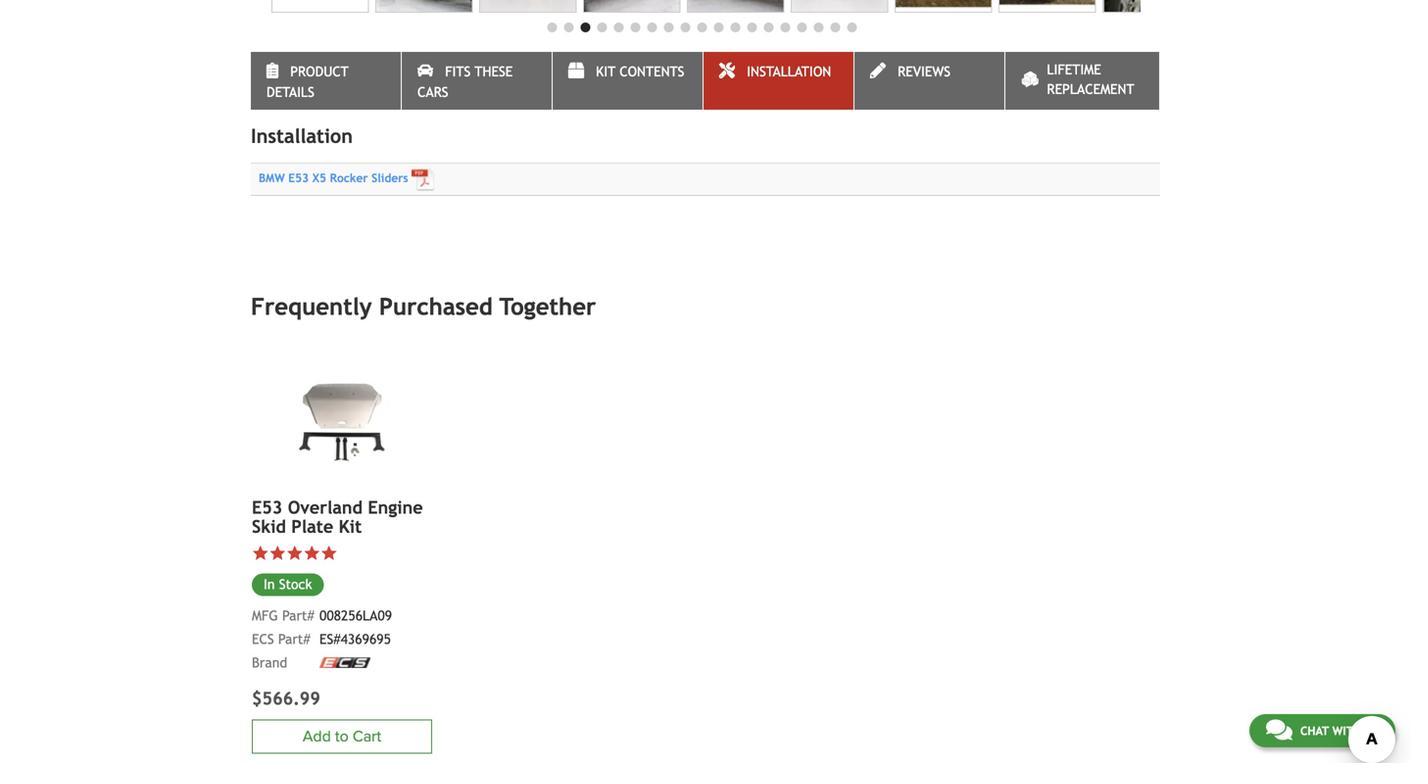Task type: vqa. For each thing, say whether or not it's contained in the screenshot.
'Product'
yes



Task type: describe. For each thing, give the bounding box(es) containing it.
comments image
[[1267, 719, 1293, 742]]

1 horizontal spatial installation
[[747, 64, 832, 79]]

1 vertical spatial part#
[[278, 632, 311, 648]]

rocker
[[330, 171, 368, 185]]

product details link
[[251, 52, 401, 110]]

reviews
[[898, 64, 951, 79]]

0 vertical spatial part#
[[282, 608, 315, 624]]

2 star image from the left
[[286, 545, 303, 562]]

lifetime
[[1048, 62, 1102, 77]]

1 horizontal spatial kit
[[596, 64, 616, 79]]

mfg
[[252, 608, 278, 624]]

0 horizontal spatial installation
[[251, 124, 353, 147]]

fits these cars
[[418, 64, 513, 100]]

skid
[[252, 517, 286, 537]]

frequently
[[251, 293, 372, 321]]

ecs image
[[320, 658, 371, 669]]

details
[[267, 84, 315, 100]]

fits these cars link
[[402, 52, 552, 110]]

8 es#4707738 - 048520la01kt - e53 rock slider set - replace your flimsy plastic rocker panels with a rugged steel casing to protect your underbody and have confidence in your off-roading capabilities! - ecs - bmw image from the left
[[999, 0, 1097, 13]]

kit inside the e53 overland engine skid plate kit
[[339, 517, 362, 537]]

mfg part# 008256la09 ecs part# es#4369695 brand
[[252, 608, 392, 671]]

add to cart
[[303, 728, 382, 746]]

0 vertical spatial e53
[[289, 171, 309, 185]]

7 es#4707738 - 048520la01kt - e53 rock slider set - replace your flimsy plastic rocker panels with a rugged steel casing to protect your underbody and have confidence in your off-roading capabilities! - ecs - bmw image from the left
[[895, 0, 993, 13]]

kit contents
[[596, 64, 685, 79]]

3 star image from the left
[[321, 545, 338, 562]]

2 star image from the left
[[303, 545, 321, 562]]

in stock
[[264, 577, 312, 593]]

with
[[1333, 725, 1362, 738]]

5 es#4707738 - 048520la01kt - e53 rock slider set - replace your flimsy plastic rocker panels with a rugged steel casing to protect your underbody and have confidence in your off-roading capabilities! - ecs - bmw image from the left
[[687, 0, 785, 13]]

6 es#4707738 - 048520la01kt - e53 rock slider set - replace your flimsy plastic rocker panels with a rugged steel casing to protect your underbody and have confidence in your off-roading capabilities! - ecs - bmw image from the left
[[791, 0, 889, 13]]

installation link
[[704, 52, 854, 110]]

es#4369695
[[320, 632, 391, 648]]

product details
[[267, 64, 349, 100]]

chat with us link
[[1250, 715, 1396, 748]]

purchased
[[379, 293, 493, 321]]

1 star image from the left
[[252, 545, 269, 562]]

chat with us
[[1301, 725, 1380, 738]]

bmw e53 x5 rocker sliders link
[[259, 168, 436, 191]]

replacement
[[1048, 81, 1135, 97]]

1 es#4707738 - 048520la01kt - e53 rock slider set - replace your flimsy plastic rocker panels with a rugged steel casing to protect your underbody and have confidence in your off-roading capabilities! - ecs - bmw image from the left
[[272, 0, 369, 13]]



Task type: locate. For each thing, give the bounding box(es) containing it.
lifetime replacement link
[[1006, 52, 1160, 110]]

part# down stock on the bottom of the page
[[282, 608, 315, 624]]

bmw
[[259, 171, 285, 185]]

us
[[1366, 725, 1380, 738]]

add
[[303, 728, 331, 746]]

1 star image from the left
[[269, 545, 286, 562]]

bmw e53 x5 rocker sliders
[[259, 171, 408, 185]]

kit right plate
[[339, 517, 362, 537]]

0 horizontal spatial star image
[[252, 545, 269, 562]]

plate
[[292, 517, 334, 537]]

frequently purchased together
[[251, 293, 596, 321]]

4 es#4707738 - 048520la01kt - e53 rock slider set - replace your flimsy plastic rocker panels with a rugged steel casing to protect your underbody and have confidence in your off-roading capabilities! - ecs - bmw image from the left
[[583, 0, 681, 13]]

star image down the skid
[[252, 545, 269, 562]]

star image down plate
[[303, 545, 321, 562]]

e53 overland engine skid plate kit image
[[252, 351, 432, 487]]

installation
[[747, 64, 832, 79], [251, 124, 353, 147]]

overland
[[288, 497, 363, 518]]

0 horizontal spatial kit
[[339, 517, 362, 537]]

e53 overland engine skid plate kit
[[252, 497, 423, 537]]

kit left "contents"
[[596, 64, 616, 79]]

engine
[[368, 497, 423, 518]]

sliders
[[372, 171, 408, 185]]

3 es#4707738 - 048520la01kt - e53 rock slider set - replace your flimsy plastic rocker panels with a rugged steel casing to protect your underbody and have confidence in your off-roading capabilities! - ecs - bmw image from the left
[[479, 0, 577, 13]]

x5
[[313, 171, 327, 185]]

e53 overland engine skid plate kit link
[[252, 497, 432, 537]]

1 horizontal spatial star image
[[303, 545, 321, 562]]

add to cart button
[[252, 720, 432, 754]]

star image
[[269, 545, 286, 562], [286, 545, 303, 562], [321, 545, 338, 562]]

e53
[[289, 171, 309, 185], [252, 497, 283, 518]]

1 vertical spatial e53
[[252, 497, 283, 518]]

lifetime replacement
[[1048, 62, 1135, 97]]

part#
[[282, 608, 315, 624], [278, 632, 311, 648]]

together
[[500, 293, 596, 321]]

star image up stock on the bottom of the page
[[286, 545, 303, 562]]

contents
[[620, 64, 685, 79]]

brand
[[252, 655, 287, 671]]

0 horizontal spatial e53
[[252, 497, 283, 518]]

reviews link
[[855, 52, 1005, 110]]

e53 left x5
[[289, 171, 309, 185]]

e53 inside the e53 overland engine skid plate kit
[[252, 497, 283, 518]]

es#4707738 - 048520la01kt - e53 rock slider set - replace your flimsy plastic rocker panels with a rugged steel casing to protect your underbody and have confidence in your off-roading capabilities! - ecs - bmw image
[[272, 0, 369, 13], [376, 0, 473, 13], [479, 0, 577, 13], [583, 0, 681, 13], [687, 0, 785, 13], [791, 0, 889, 13], [895, 0, 993, 13], [999, 0, 1097, 13], [1103, 0, 1201, 13]]

kit contents link
[[553, 52, 703, 110]]

e53 left plate
[[252, 497, 283, 518]]

fits
[[445, 64, 471, 79]]

star image down the skid
[[269, 545, 286, 562]]

ecs
[[252, 632, 274, 648]]

in
[[264, 577, 275, 593]]

these
[[475, 64, 513, 79]]

1 vertical spatial installation
[[251, 124, 353, 147]]

stock
[[279, 577, 312, 593]]

0 vertical spatial kit
[[596, 64, 616, 79]]

product
[[290, 64, 349, 79]]

cars
[[418, 84, 449, 100]]

star image down plate
[[321, 545, 338, 562]]

008256la09
[[320, 608, 392, 624]]

2 es#4707738 - 048520la01kt - e53 rock slider set - replace your flimsy plastic rocker panels with a rugged steel casing to protect your underbody and have confidence in your off-roading capabilities! - ecs - bmw image from the left
[[376, 0, 473, 13]]

9 es#4707738 - 048520la01kt - e53 rock slider set - replace your flimsy plastic rocker panels with a rugged steel casing to protect your underbody and have confidence in your off-roading capabilities! - ecs - bmw image from the left
[[1103, 0, 1201, 13]]

kit
[[596, 64, 616, 79], [339, 517, 362, 537]]

1 horizontal spatial e53
[[289, 171, 309, 185]]

1 vertical spatial kit
[[339, 517, 362, 537]]

cart
[[353, 728, 382, 746]]

$566.99
[[252, 689, 321, 709]]

part# right ecs
[[278, 632, 311, 648]]

0 vertical spatial installation
[[747, 64, 832, 79]]

star image
[[252, 545, 269, 562], [303, 545, 321, 562]]

chat
[[1301, 725, 1330, 738]]

to
[[335, 728, 349, 746]]



